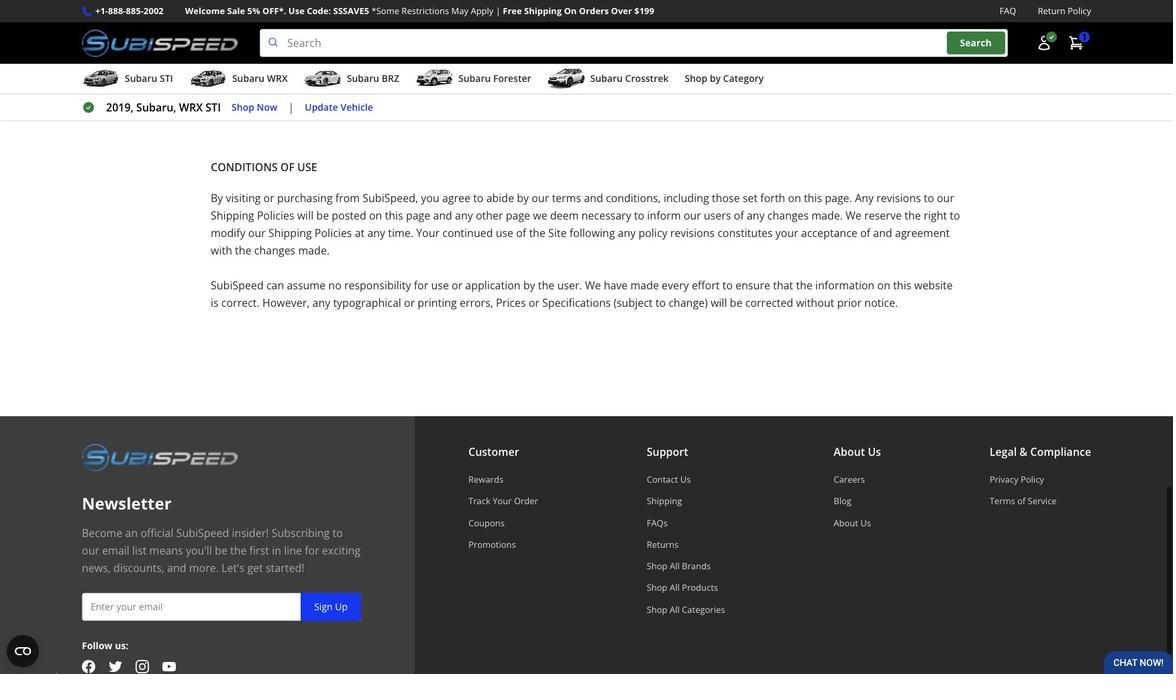 Task type: vqa. For each thing, say whether or not it's contained in the screenshot.
fourth CUS965 009 A Cusco Oil Catch Can - 2013+ FT86, IMAGE from right
no



Task type: locate. For each thing, give the bounding box(es) containing it.
shop for shop all brands
[[647, 559, 668, 572]]

1 vertical spatial must
[[309, 97, 335, 112]]

all
[[670, 559, 680, 572], [670, 581, 680, 593], [670, 603, 680, 615]]

abide
[[487, 190, 514, 205]]

0 horizontal spatial we
[[585, 277, 601, 292]]

0 horizontal spatial policy
[[1021, 473, 1045, 485]]

2 vertical spatial subispeed
[[176, 525, 229, 540]]

1 horizontal spatial 48
[[709, 67, 721, 81]]

time.
[[388, 225, 414, 240]]

on up notice.
[[878, 277, 891, 292]]

sale
[[227, 5, 245, 17]]

5 subaru from the left
[[591, 72, 623, 85]]

crosstrek
[[626, 72, 669, 85]]

1 horizontal spatial this
[[804, 190, 823, 205]]

returns link
[[647, 538, 726, 550]]

description
[[714, 32, 770, 46]]

the down use
[[287, 32, 303, 46]]

subispeed up the correct.
[[211, 277, 264, 292]]

subispeed logo image
[[82, 29, 238, 57], [82, 443, 238, 471]]

accurate
[[385, 67, 428, 81]]

of right terms
[[1018, 494, 1026, 507]]

subispeed inside subispeed can assume no responsibility for use or application by the user. we have made every effort to ensure that the information on this website is correct. however, any typographical or printing errors, prices or specifications (subject to change) will be corrected without prior notice.
[[211, 277, 264, 292]]

faqs
[[647, 516, 668, 528]]

4 subaru from the left
[[459, 72, 491, 85]]

page.
[[825, 190, 853, 205]]

1 horizontal spatial must
[[542, 32, 567, 46]]

0 horizontal spatial wrx
[[179, 100, 203, 115]]

0 vertical spatial with
[[756, 67, 777, 81]]

products
[[277, 1, 333, 16]]

damage.
[[831, 67, 874, 81]]

shipping down "contact"
[[647, 494, 682, 507]]

legal & compliance
[[990, 444, 1092, 459]]

subaru left brz
[[347, 72, 379, 85]]

receipt. up reported
[[925, 32, 962, 46]]

1 all from the top
[[670, 559, 680, 572]]

1 vertical spatial with
[[211, 243, 232, 257]]

1 vertical spatial we
[[585, 277, 601, 292]]

is up subaru wrx on the left of the page
[[283, 49, 290, 64]]

1 horizontal spatial page
[[506, 208, 531, 222]]

without
[[797, 295, 835, 310]]

0 vertical spatial email
[[631, 67, 658, 81]]

0 horizontal spatial that
[[264, 32, 284, 46]]

to inside become an official subispeed insider! subscribing to our email list means you'll be the first in line for exciting news, discounts, and more. let's get started!
[[333, 525, 343, 540]]

subispeed up you'll
[[176, 525, 229, 540]]

1 vertical spatial this
[[385, 208, 403, 222]]

be down subaru brz dropdown button
[[337, 97, 350, 112]]

subaru forester
[[459, 72, 532, 85]]

0 vertical spatial made.
[[812, 208, 843, 222]]

policy up 1
[[1068, 5, 1092, 17]]

page left we
[[506, 208, 531, 222]]

0 vertical spatial 48
[[709, 67, 721, 81]]

your
[[416, 225, 440, 240], [493, 494, 512, 507]]

shop all products link
[[647, 581, 726, 593]]

subaru up concealed
[[232, 72, 265, 85]]

0 vertical spatial if
[[211, 32, 217, 46]]

over
[[611, 5, 633, 17]]

1 horizontal spatial your
[[493, 494, 512, 507]]

0 horizontal spatial with
[[211, 243, 232, 257]]

2 not from the left
[[867, 49, 884, 64]]

or left printing
[[404, 295, 415, 310]]

by inside subispeed can assume no responsibility for use or application by the user. we have made every effort to ensure that the information on this website is correct. however, any typographical or printing errors, prices or specifications (subject to change) will be corrected without prior notice.
[[524, 277, 536, 292]]

1 vertical spatial policy
[[1021, 473, 1045, 485]]

of right time
[[466, 32, 476, 46]]

1 vertical spatial at
[[355, 225, 365, 240]]

become an official subispeed insider! subscribing to our email list means you'll be the first in line for exciting news, discounts, and more. let's get started!
[[82, 525, 361, 575]]

on right forth
[[789, 190, 802, 205]]

1 vertical spatial your
[[493, 494, 512, 507]]

1 horizontal spatial sti
[[206, 100, 221, 115]]

0 horizontal spatial for
[[305, 543, 319, 557]]

for up printing
[[414, 277, 429, 292]]

1 vertical spatial made.
[[298, 243, 330, 257]]

about us
[[834, 444, 882, 459], [834, 516, 872, 528]]

1 horizontal spatial policy
[[1068, 5, 1092, 17]]

1 vertical spatial receipt.
[[272, 67, 310, 81]]

1 vertical spatial 48
[[477, 97, 489, 112]]

0 horizontal spatial sti
[[160, 72, 173, 85]]

us up shipping link
[[681, 473, 691, 485]]

0 horizontal spatial your
[[416, 225, 440, 240]]

we down any
[[846, 208, 862, 222]]

1 vertical spatial is
[[283, 49, 290, 64]]

website
[[915, 277, 953, 292]]

1 horizontal spatial we
[[846, 208, 862, 222]]

subaru for subaru forester
[[459, 72, 491, 85]]

following
[[570, 225, 615, 240]]

is right product
[[348, 32, 356, 46]]

will inside subispeed can assume no responsibility for use or application by the user. we have made every effort to ensure that the information on this website is correct. however, any typographical or printing errors, prices or specifications (subject to change) will be corrected without prior notice.
[[711, 295, 728, 310]]

about down the blog
[[834, 516, 859, 528]]

1 horizontal spatial receipt.
[[537, 97, 575, 112]]

will down purchasing
[[297, 208, 314, 222]]

1 horizontal spatial with
[[756, 67, 777, 81]]

48 right within
[[477, 97, 489, 112]]

if you find that the product is damaged at the time of delivery you must write "damaged" and a brief description of the damage on the delivery receipt. if the damage is not listed on the delivery receipt, you are releasing the freight company and subispeed of any liability for damages not reported on the delivery receipt. please ensure accurate documentation and take pictures. then email us within 48 hours with photos of damage.
[[211, 32, 962, 81]]

1 vertical spatial |
[[288, 100, 294, 115]]

on up damages
[[848, 32, 861, 46]]

shop inside 'link'
[[232, 101, 254, 113]]

1 horizontal spatial not
[[867, 49, 884, 64]]

policies down purchasing
[[257, 208, 294, 222]]

however,
[[262, 295, 310, 310]]

shop for shop by category
[[685, 72, 708, 85]]

documentation
[[431, 67, 508, 81]]

ensure
[[348, 67, 382, 81], [736, 277, 771, 292]]

privacy policy
[[990, 473, 1045, 485]]

the up damages
[[864, 32, 880, 46]]

ensure up corrected at the top right of the page
[[736, 277, 771, 292]]

corrected
[[746, 295, 794, 310]]

purchasing
[[277, 190, 333, 205]]

shop
[[685, 72, 708, 85], [232, 101, 254, 113], [647, 559, 668, 572], [647, 581, 668, 593], [647, 603, 668, 615]]

use
[[298, 159, 317, 174]]

1 vertical spatial damage
[[240, 49, 280, 64]]

0 horizontal spatial use
[[431, 277, 449, 292]]

1 horizontal spatial changes
[[768, 208, 809, 222]]

be inside by visiting or purchasing from subispeed, you agree to abide by our terms and conditions, including those set forth on this page. any revisions to our shipping policies will be posted on this page and any other page we deem necessary to inform our users of any changes made. we reserve the right to modify our shipping policies at any time. your continued use of the site following any policy revisions constitutes your acceptance of and agreement with the changes made.
[[317, 208, 329, 222]]

1 vertical spatial that
[[774, 277, 794, 292]]

reported
[[887, 49, 931, 64]]

1 subaru from the left
[[125, 72, 157, 85]]

48 left 'category'
[[709, 67, 721, 81]]

sti inside dropdown button
[[160, 72, 173, 85]]

open widget image
[[7, 635, 39, 667]]

must inside if you find that the product is damaged at the time of delivery you must write "damaged" and a brief description of the damage on the delivery receipt. if the damage is not listed on the delivery receipt, you are releasing the freight company and subispeed of any liability for damages not reported on the delivery receipt. please ensure accurate documentation and take pictures. then email us within 48 hours with photos of damage.
[[542, 32, 567, 46]]

policy for return policy
[[1068, 5, 1092, 17]]

0 vertical spatial all
[[670, 559, 680, 572]]

terms
[[552, 190, 582, 205]]

this up the time.
[[385, 208, 403, 222]]

a subaru crosstrek thumbnail image image
[[548, 69, 585, 89]]

1 horizontal spatial use
[[496, 225, 514, 240]]

releasing
[[500, 49, 546, 64]]

1 horizontal spatial revisions
[[877, 190, 922, 205]]

hours
[[724, 67, 753, 81], [492, 97, 521, 112]]

company
[[604, 49, 650, 64]]

then
[[603, 67, 628, 81]]

all down shop all products
[[670, 603, 680, 615]]

shop for shop now
[[232, 101, 254, 113]]

you inside by visiting or purchasing from subispeed, you agree to abide by our terms and conditions, including those set forth on this page. any revisions to our shipping policies will be posted on this page and any other page we deem necessary to inform our users of any changes made. we reserve the right to modify our shipping policies at any time. your continued use of the site following any policy revisions constitutes your acceptance of and agreement with the changes made.
[[421, 190, 440, 205]]

us
[[868, 444, 882, 459], [681, 473, 691, 485], [861, 516, 872, 528]]

3 subaru from the left
[[347, 72, 379, 85]]

of down description
[[730, 49, 740, 64]]

instagram logo image
[[136, 659, 149, 673]]

subaru inside dropdown button
[[232, 72, 265, 85]]

about
[[834, 444, 866, 459], [834, 516, 859, 528]]

888-
[[108, 5, 126, 17]]

by visiting or purchasing from subispeed, you agree to abide by our terms and conditions, including those set forth on this page. any revisions to our shipping policies will be posted on this page and any other page we deem necessary to inform our users of any changes made. we reserve the right to modify our shipping policies at any time. your continued use of the site following any policy revisions constitutes your acceptance of and agreement with the changes made.
[[211, 190, 961, 257]]

0 vertical spatial sti
[[160, 72, 173, 85]]

0 horizontal spatial at
[[355, 225, 365, 240]]

button image
[[1037, 35, 1053, 51]]

any
[[743, 49, 761, 64], [455, 208, 473, 222], [747, 208, 765, 222], [368, 225, 386, 240], [618, 225, 636, 240], [313, 295, 331, 310]]

0 vertical spatial subispeed logo image
[[82, 29, 238, 57]]

by right abide
[[517, 190, 529, 205]]

be inside become an official subispeed insider! subscribing to our email list means you'll be the first in line for exciting news, discounts, and more. let's get started!
[[215, 543, 228, 557]]

damage
[[805, 32, 845, 46], [240, 49, 280, 64], [266, 97, 306, 112]]

1 vertical spatial changes
[[254, 243, 296, 257]]

1 vertical spatial subispeed logo image
[[82, 443, 238, 471]]

be left corrected at the top right of the page
[[730, 295, 743, 310]]

subaru brz
[[347, 72, 400, 85]]

to up exciting
[[333, 525, 343, 540]]

made. up assume on the top of page
[[298, 243, 330, 257]]

0 vertical spatial will
[[297, 208, 314, 222]]

1 horizontal spatial wrx
[[267, 72, 288, 85]]

free
[[503, 5, 522, 17]]

| left free
[[496, 5, 501, 17]]

with down "modify"
[[211, 243, 232, 257]]

by for have
[[524, 277, 536, 292]]

0 horizontal spatial 48
[[477, 97, 489, 112]]

1 vertical spatial by
[[517, 190, 529, 205]]

0 vertical spatial policies
[[257, 208, 294, 222]]

concealed damage must be communicated to within 48 hours of receipt.
[[211, 97, 580, 112]]

you'll
[[186, 543, 212, 557]]

any inside if you find that the product is damaged at the time of delivery you must write "damaged" and a brief description of the damage on the delivery receipt. if the damage is not listed on the delivery receipt, you are releasing the freight company and subispeed of any liability for damages not reported on the delivery receipt. please ensure accurate documentation and take pictures. then email us within 48 hours with photos of damage.
[[743, 49, 761, 64]]

2 all from the top
[[670, 581, 680, 593]]

1 vertical spatial hours
[[492, 97, 521, 112]]

2019, subaru, wrx sti
[[106, 100, 221, 115]]

0 horizontal spatial policies
[[257, 208, 294, 222]]

exciting
[[322, 543, 361, 557]]

revisions up reserve
[[877, 190, 922, 205]]

by left 'category'
[[710, 72, 721, 85]]

0 horizontal spatial will
[[297, 208, 314, 222]]

1 vertical spatial will
[[711, 295, 728, 310]]

0 vertical spatial receipt.
[[925, 32, 962, 46]]

welcome
[[185, 5, 225, 17]]

by for conditions,
[[517, 190, 529, 205]]

delivery
[[479, 32, 518, 46], [883, 32, 922, 46], [378, 49, 417, 64], [230, 67, 269, 81]]

0 horizontal spatial is
[[211, 295, 219, 310]]

0 vertical spatial subispeed
[[674, 49, 727, 64]]

posted
[[332, 208, 367, 222]]

(subject
[[614, 295, 653, 310]]

1 vertical spatial wrx
[[179, 100, 203, 115]]

shop for shop all categories
[[647, 603, 668, 615]]

1 vertical spatial about
[[834, 516, 859, 528]]

0 horizontal spatial made.
[[298, 243, 330, 257]]

0 horizontal spatial this
[[385, 208, 403, 222]]

reserve
[[865, 208, 902, 222]]

be down purchasing
[[317, 208, 329, 222]]

subaru,
[[136, 100, 176, 115]]

shipping up "modify"
[[211, 208, 254, 222]]

subaru forester button
[[416, 67, 532, 93]]

0 vertical spatial at
[[409, 32, 419, 46]]

restrictions
[[402, 5, 449, 17]]

1 vertical spatial us
[[681, 473, 691, 485]]

the up let's
[[230, 543, 247, 557]]

or up errors, at the left of the page
[[452, 277, 463, 292]]

sti up 2019, subaru, wrx sti
[[160, 72, 173, 85]]

by inside by visiting or purchasing from subispeed, you agree to abide by our terms and conditions, including those set forth on this page. any revisions to our shipping policies will be posted on this page and any other page we deem necessary to inform our users of any changes made. we reserve the right to modify our shipping policies at any time. your continued use of the site following any policy revisions constitutes your acceptance of and agreement with the changes made.
[[517, 190, 529, 205]]

any down no
[[313, 295, 331, 310]]

legal
[[990, 444, 1017, 459]]

forth
[[761, 190, 786, 205]]

0 vertical spatial this
[[804, 190, 823, 205]]

2 page from the left
[[506, 208, 531, 222]]

policies down posted
[[315, 225, 352, 240]]

0 horizontal spatial not
[[293, 49, 310, 64]]

errors,
[[460, 295, 494, 310]]

sti down a subaru wrx thumbnail image in the left of the page
[[206, 100, 221, 115]]

you left the 'agree'
[[421, 190, 440, 205]]

+1-
[[95, 5, 108, 17]]

subaru down are
[[459, 72, 491, 85]]

acceptance
[[802, 225, 858, 240]]

2019,
[[106, 100, 134, 115]]

1 horizontal spatial ensure
[[736, 277, 771, 292]]

subispeed inside if you find that the product is damaged at the time of delivery you must write "damaged" and a brief description of the damage on the delivery receipt. if the damage is not listed on the delivery receipt, you are releasing the freight company and subispeed of any liability for damages not reported on the delivery receipt. please ensure accurate documentation and take pictures. then email us within 48 hours with photos of damage.
[[674, 49, 727, 64]]

1 horizontal spatial email
[[631, 67, 658, 81]]

shop inside dropdown button
[[685, 72, 708, 85]]

we inside by visiting or purchasing from subispeed, you agree to abide by our terms and conditions, including those set forth on this page. any revisions to our shipping policies will be posted on this page and any other page we deem necessary to inform our users of any changes made. we reserve the right to modify our shipping policies at any time. your continued use of the site following any policy revisions constitutes your acceptance of and agreement with the changes made.
[[846, 208, 862, 222]]

order
[[514, 494, 538, 507]]

0 horizontal spatial receipt.
[[272, 67, 310, 81]]

2 horizontal spatial is
[[348, 32, 356, 46]]

hours down description
[[724, 67, 753, 81]]

1 horizontal spatial hours
[[724, 67, 753, 81]]

2 vertical spatial us
[[861, 516, 872, 528]]

ensure inside subispeed can assume no responsibility for use or application by the user. we have made every effort to ensure that the information on this website is correct. however, any typographical or printing errors, prices or specifications (subject to change) will be corrected without prior notice.
[[736, 277, 771, 292]]

2 vertical spatial this
[[894, 277, 912, 292]]

be up let's
[[215, 543, 228, 557]]

1 vertical spatial use
[[431, 277, 449, 292]]

2 horizontal spatial for
[[802, 49, 816, 64]]

changes
[[768, 208, 809, 222], [254, 243, 296, 257]]

wrx down a subaru wrx thumbnail image in the left of the page
[[179, 100, 203, 115]]

use inside subispeed can assume no responsibility for use or application by the user. we have made every effort to ensure that the information on this website is correct. however, any typographical or printing errors, prices or specifications (subject to change) will be corrected without prior notice.
[[431, 277, 449, 292]]

our up the news, at the left bottom
[[82, 543, 99, 557]]

2 subaru from the left
[[232, 72, 265, 85]]

shop down shop all products
[[647, 603, 668, 615]]

the down we
[[529, 225, 546, 240]]

if
[[211, 32, 217, 46], [211, 49, 217, 64]]

necessary
[[582, 208, 632, 222]]

the inside become an official subispeed insider! subscribing to our email list means you'll be the first in line for exciting news, discounts, and more. let's get started!
[[230, 543, 247, 557]]

that
[[264, 32, 284, 46], [774, 277, 794, 292]]

of
[[281, 159, 295, 174]]

within
[[444, 97, 474, 112]]

0 horizontal spatial email
[[102, 543, 130, 557]]

insider!
[[232, 525, 269, 540]]

0 vertical spatial about us
[[834, 444, 882, 459]]

of up liability
[[772, 32, 783, 46]]

0 vertical spatial |
[[496, 5, 501, 17]]

0 vertical spatial your
[[416, 225, 440, 240]]

contact us
[[647, 473, 691, 485]]

subaru for subaru wrx
[[232, 72, 265, 85]]

and
[[657, 32, 676, 46], [653, 49, 672, 64], [510, 67, 530, 81], [584, 190, 603, 205], [433, 208, 453, 222], [874, 225, 893, 240], [167, 560, 186, 575]]

shipping link
[[647, 494, 726, 507]]

for
[[802, 49, 816, 64], [414, 277, 429, 292], [305, 543, 319, 557]]

1 horizontal spatial at
[[409, 32, 419, 46]]

on inside subispeed can assume no responsibility for use or application by the user. we have made every effort to ensure that the information on this website is correct. however, any typographical or printing errors, prices or specifications (subject to change) will be corrected without prior notice.
[[878, 277, 891, 292]]

and inside become an official subispeed insider! subscribing to our email list means you'll be the first in line for exciting news, discounts, and more. let's get started!
[[167, 560, 186, 575]]

privacy policy link
[[990, 473, 1092, 485]]

any inside subispeed can assume no responsibility for use or application by the user. we have made every effort to ensure that the information on this website is correct. however, any typographical or printing errors, prices or specifications (subject to change) will be corrected without prior notice.
[[313, 295, 331, 310]]

change)
[[669, 295, 708, 310]]

email down company
[[631, 67, 658, 81]]

subaru up subaru,
[[125, 72, 157, 85]]

on
[[564, 5, 577, 17]]

0 vertical spatial changes
[[768, 208, 809, 222]]

us up careers link
[[868, 444, 882, 459]]

twitter logo image
[[109, 659, 122, 673]]

2 subispeed logo image from the top
[[82, 443, 238, 471]]

damage down subaru wrx on the left of the page
[[266, 97, 306, 112]]

receipt. left please
[[272, 67, 310, 81]]

conditions,
[[606, 190, 661, 205]]

0 horizontal spatial changes
[[254, 243, 296, 257]]

all down shop all brands
[[670, 581, 680, 593]]

0 vertical spatial we
[[846, 208, 862, 222]]

at down welcome sale 5% off*. use code: sssave5 *some restrictions may apply | free shipping on orders over $199
[[409, 32, 419, 46]]

48 inside if you find that the product is damaged at the time of delivery you must write "damaged" and a brief description of the damage on the delivery receipt. if the damage is not listed on the delivery receipt, you are releasing the freight company and subispeed of any liability for damages not reported on the delivery receipt. please ensure accurate documentation and take pictures. then email us within 48 hours with photos of damage.
[[709, 67, 721, 81]]

use down 'other'
[[496, 225, 514, 240]]

1 vertical spatial policies
[[315, 225, 352, 240]]

0 vertical spatial revisions
[[877, 190, 922, 205]]

update vehicle button
[[305, 100, 373, 115]]

not up damage.
[[867, 49, 884, 64]]

1 vertical spatial ensure
[[736, 277, 771, 292]]

at down posted
[[355, 225, 365, 240]]

delivery up the accurate
[[378, 49, 417, 64]]

of right photos
[[818, 67, 828, 81]]

0 vertical spatial must
[[542, 32, 567, 46]]

about us up careers link
[[834, 444, 882, 459]]

shop down returns
[[647, 559, 668, 572]]

list
[[132, 543, 147, 557]]

returns
[[647, 538, 679, 550]]

3 all from the top
[[670, 603, 680, 615]]

those
[[712, 190, 740, 205]]

you left find
[[220, 32, 239, 46]]

0 vertical spatial is
[[348, 32, 356, 46]]

wrx up now
[[267, 72, 288, 85]]

*some
[[372, 5, 400, 17]]

the left user. at the top left of page
[[538, 277, 555, 292]]

the up receipt,
[[421, 32, 438, 46]]

1 vertical spatial if
[[211, 49, 217, 64]]

damages
[[819, 49, 865, 64]]

2 vertical spatial by
[[524, 277, 536, 292]]

the up 'agreement'
[[905, 208, 922, 222]]

subispeed logo image up newsletter
[[82, 443, 238, 471]]



Task type: describe. For each thing, give the bounding box(es) containing it.
of left site
[[517, 225, 527, 240]]

subscribing
[[272, 525, 330, 540]]

correct.
[[221, 295, 260, 310]]

0 horizontal spatial hours
[[492, 97, 521, 112]]

assume
[[287, 277, 326, 292]]

subaru for subaru brz
[[347, 72, 379, 85]]

for inside if you find that the product is damaged at the time of delivery you must write "damaged" and a brief description of the damage on the delivery receipt. if the damage is not listed on the delivery receipt, you are releasing the freight company and subispeed of any liability for damages not reported on the delivery receipt. please ensure accurate documentation and take pictures. then email us within 48 hours with photos of damage.
[[802, 49, 816, 64]]

rewards
[[469, 473, 504, 485]]

shipping left on
[[524, 5, 562, 17]]

+1-888-885-2002
[[95, 5, 164, 17]]

privacy
[[990, 473, 1019, 485]]

to
[[259, 1, 274, 16]]

us for the about us link
[[861, 516, 872, 528]]

and left a
[[657, 32, 676, 46]]

2 vertical spatial damage
[[266, 97, 306, 112]]

by inside dropdown button
[[710, 72, 721, 85]]

Enter your email text field
[[82, 592, 361, 621]]

delivery up reported
[[883, 32, 922, 46]]

liability
[[764, 49, 799, 64]]

search input field
[[260, 29, 1009, 57]]

to left within
[[430, 97, 441, 112]]

sign up button
[[301, 592, 361, 621]]

1 horizontal spatial policies
[[315, 225, 352, 240]]

subaru for subaru crosstrek
[[591, 72, 623, 85]]

now
[[257, 101, 278, 113]]

subispeed inside become an official subispeed insider! subscribing to our email list means you'll be the first in line for exciting news, discounts, and more. let's get started!
[[176, 525, 229, 540]]

ensure inside if you find that the product is damaged at the time of delivery you must write "damaged" and a brief description of the damage on the delivery receipt. if the damage is not listed on the delivery receipt, you are releasing the freight company and subispeed of any liability for damages not reported on the delivery receipt. please ensure accurate documentation and take pictures. then email us within 48 hours with photos of damage.
[[348, 67, 382, 81]]

1 page from the left
[[406, 208, 431, 222]]

use
[[289, 5, 305, 17]]

shop now link
[[232, 100, 278, 115]]

update
[[305, 101, 338, 113]]

the up without
[[797, 277, 813, 292]]

1
[[1082, 30, 1088, 43]]

brands
[[682, 559, 711, 572]]

damage
[[211, 1, 257, 16]]

2 about us from the top
[[834, 516, 872, 528]]

a subaru sti thumbnail image image
[[82, 69, 120, 89]]

to right right
[[950, 208, 961, 222]]

and up the necessary
[[584, 190, 603, 205]]

write
[[570, 32, 596, 46]]

the up subaru wrx dropdown button
[[220, 49, 237, 64]]

search
[[961, 37, 992, 49]]

1 subispeed logo image from the top
[[82, 29, 238, 57]]

application
[[466, 277, 521, 292]]

any up continued at the left
[[455, 208, 473, 222]]

a subaru brz thumbnail image image
[[304, 69, 342, 89]]

at inside by visiting or purchasing from subispeed, you agree to abide by our terms and conditions, including those set forth on this page. any revisions to our shipping policies will be posted on this page and any other page we deem necessary to inform our users of any changes made. we reserve the right to modify our shipping policies at any time. your continued use of the site following any policy revisions constitutes your acceptance of and agreement with the changes made.
[[355, 225, 365, 240]]

to up right
[[924, 190, 935, 205]]

brz
[[382, 72, 400, 85]]

that inside subispeed can assume no responsibility for use or application by the user. we have made every effort to ensure that the information on this website is correct. however, any typographical or printing errors, prices or specifications (subject to change) will be corrected without prior notice.
[[774, 277, 794, 292]]

all for categories
[[670, 603, 680, 615]]

from subispeed,
[[336, 190, 418, 205]]

the down "modify"
[[235, 243, 252, 257]]

the up "take"
[[549, 49, 565, 64]]

conditions
[[211, 159, 278, 174]]

return policy
[[1038, 5, 1092, 17]]

our up right
[[937, 190, 955, 205]]

of down reserve
[[861, 225, 871, 240]]

faqs link
[[647, 516, 726, 528]]

or right prices at the top of page
[[529, 295, 540, 310]]

that inside if you find that the product is damaged at the time of delivery you must write "damaged" and a brief description of the damage on the delivery receipt. if the damage is not listed on the delivery receipt, you are releasing the freight company and subispeed of any liability for damages not reported on the delivery receipt. please ensure accurate documentation and take pictures. then email us within 48 hours with photos of damage.
[[264, 32, 284, 46]]

1 horizontal spatial made.
[[812, 208, 843, 222]]

with inside by visiting or purchasing from subispeed, you agree to abide by our terms and conditions, including those set forth on this page. any revisions to our shipping policies will be posted on this page and any other page we deem necessary to inform our users of any changes made. we reserve the right to modify our shipping policies at any time. your continued use of the site following any policy revisions constitutes your acceptance of and agreement with the changes made.
[[211, 243, 232, 257]]

and down releasing
[[510, 67, 530, 81]]

0 horizontal spatial |
[[288, 100, 294, 115]]

the up concealed
[[211, 67, 227, 81]]

shop all products
[[647, 581, 719, 593]]

hours inside if you find that the product is damaged at the time of delivery you must write "damaged" and a brief description of the damage on the delivery receipt. if the damage is not listed on the delivery receipt, you are releasing the freight company and subispeed of any liability for damages not reported on the delivery receipt. please ensure accurate documentation and take pictures. then email us within 48 hours with photos of damage.
[[724, 67, 753, 81]]

you up releasing
[[521, 32, 539, 46]]

any down set
[[747, 208, 765, 222]]

a
[[679, 32, 685, 46]]

damage to products
[[211, 1, 333, 16]]

faq link
[[1000, 4, 1017, 18]]

delivery up 'shop now'
[[230, 67, 269, 81]]

us for contact us link
[[681, 473, 691, 485]]

2 if from the top
[[211, 49, 217, 64]]

freight
[[568, 49, 601, 64]]

have
[[604, 277, 628, 292]]

with inside if you find that the product is damaged at the time of delivery you must write "damaged" and a brief description of the damage on the delivery receipt. if the damage is not listed on the delivery receipt, you are releasing the freight company and subispeed of any liability for damages not reported on the delivery receipt. please ensure accurate documentation and take pictures. then email us within 48 hours with photos of damage.
[[756, 67, 777, 81]]

shipping down purchasing
[[269, 225, 312, 240]]

1 about us from the top
[[834, 444, 882, 459]]

apply
[[471, 5, 494, 17]]

return
[[1038, 5, 1066, 17]]

facebook logo image
[[82, 659, 95, 673]]

please
[[312, 67, 345, 81]]

use inside by visiting or purchasing from subispeed, you agree to abide by our terms and conditions, including those set forth on this page. any revisions to our shipping policies will be posted on this page and any other page we deem necessary to inform our users of any changes made. we reserve the right to modify our shipping policies at any time. your continued use of the site following any policy revisions constitutes your acceptance of and agreement with the changes made.
[[496, 225, 514, 240]]

the up subaru brz
[[359, 49, 375, 64]]

and up 'crosstrek'
[[653, 49, 672, 64]]

inform
[[648, 208, 681, 222]]

885-
[[126, 5, 144, 17]]

to right effort
[[723, 277, 733, 292]]

any left policy
[[618, 225, 636, 240]]

1 horizontal spatial is
[[283, 49, 290, 64]]

0 vertical spatial damage
[[805, 32, 845, 46]]

follow
[[82, 639, 113, 651]]

all for brands
[[670, 559, 680, 572]]

on down from subispeed,
[[369, 208, 382, 222]]

subaru crosstrek
[[591, 72, 669, 85]]

sign up
[[314, 600, 348, 613]]

track your order link
[[469, 494, 538, 507]]

responsibility
[[344, 277, 411, 292]]

become
[[82, 525, 122, 540]]

or inside by visiting or purchasing from subispeed, you agree to abide by our terms and conditions, including those set forth on this page. any revisions to our shipping policies will be posted on this page and any other page we deem necessary to inform our users of any changes made. we reserve the right to modify our shipping policies at any time. your continued use of the site following any policy revisions constitutes your acceptance of and agreement with the changes made.
[[264, 190, 274, 205]]

a subaru wrx thumbnail image image
[[189, 69, 227, 89]]

for inside subispeed can assume no responsibility for use or application by the user. we have made every effort to ensure that the information on this website is correct. however, any typographical or printing errors, prices or specifications (subject to change) will be corrected without prior notice.
[[414, 277, 429, 292]]

coupons link
[[469, 516, 538, 528]]

our up we
[[532, 190, 549, 205]]

pictures.
[[557, 67, 600, 81]]

sign
[[314, 600, 333, 613]]

be inside subispeed can assume no responsibility for use or application by the user. we have made every effort to ensure that the information on this website is correct. however, any typographical or printing errors, prices or specifications (subject to change) will be corrected without prior notice.
[[730, 295, 743, 310]]

forester
[[494, 72, 532, 85]]

1 if from the top
[[211, 32, 217, 46]]

promotions
[[469, 538, 516, 550]]

to down every at right
[[656, 295, 666, 310]]

all for products
[[670, 581, 680, 593]]

brief
[[687, 32, 711, 46]]

this inside subispeed can assume no responsibility for use or application by the user. we have made every effort to ensure that the information on this website is correct. however, any typographical or printing errors, prices or specifications (subject to change) will be corrected without prior notice.
[[894, 277, 912, 292]]

information
[[816, 277, 875, 292]]

of down forester
[[524, 97, 534, 112]]

email inside become an official subispeed insider! subscribing to our email list means you'll be the first in line for exciting news, discounts, and more. let's get started!
[[102, 543, 130, 557]]

news,
[[82, 560, 111, 575]]

shop by category button
[[685, 67, 764, 93]]

delivery up are
[[479, 32, 518, 46]]

take
[[532, 67, 554, 81]]

subaru for subaru sti
[[125, 72, 157, 85]]

on right listed
[[343, 49, 356, 64]]

any
[[855, 190, 874, 205]]

return policy link
[[1038, 4, 1092, 18]]

wrx inside subaru wrx dropdown button
[[267, 72, 288, 85]]

our inside become an official subispeed insider! subscribing to our email list means you'll be the first in line for exciting news, discounts, and more. let's get started!
[[82, 543, 99, 557]]

support
[[647, 444, 689, 459]]

we inside subispeed can assume no responsibility for use or application by the user. we have made every effort to ensure that the information on this website is correct. however, any typographical or printing errors, prices or specifications (subject to change) will be corrected without prior notice.
[[585, 277, 601, 292]]

printing
[[418, 295, 457, 310]]

for inside become an official subispeed insider! subscribing to our email list means you'll be the first in line for exciting news, discounts, and more. let's get started!
[[305, 543, 319, 557]]

coupons
[[469, 516, 505, 528]]

agree
[[442, 190, 471, 205]]

official
[[141, 525, 174, 540]]

on right reported
[[934, 49, 947, 64]]

2 horizontal spatial receipt.
[[925, 32, 962, 46]]

user.
[[558, 277, 583, 292]]

email inside if you find that the product is damaged at the time of delivery you must write "damaged" and a brief description of the damage on the delivery receipt. if the damage is not listed on the delivery receipt, you are releasing the freight company and subispeed of any liability for damages not reported on the delivery receipt. please ensure accurate documentation and take pictures. then email us within 48 hours with photos of damage.
[[631, 67, 658, 81]]

will inside by visiting or purchasing from subispeed, you agree to abide by our terms and conditions, including those set forth on this page. any revisions to our shipping policies will be posted on this page and any other page we deem necessary to inform our users of any changes made. we reserve the right to modify our shipping policies at any time. your continued use of the site following any policy revisions constitutes your acceptance of and agreement with the changes made.
[[297, 208, 314, 222]]

our right "modify"
[[248, 225, 266, 240]]

2 vertical spatial receipt.
[[537, 97, 575, 112]]

shop all brands link
[[647, 559, 726, 572]]

our down including
[[684, 208, 702, 222]]

constitutes
[[718, 225, 773, 240]]

2 about from the top
[[834, 516, 859, 528]]

and down reserve
[[874, 225, 893, 240]]

track
[[469, 494, 491, 507]]

in
[[272, 543, 281, 557]]

your inside by visiting or purchasing from subispeed, you agree to abide by our terms and conditions, including those set forth on this page. any revisions to our shipping policies will be posted on this page and any other page we deem necessary to inform our users of any changes made. we reserve the right to modify our shipping policies at any time. your continued use of the site following any policy revisions constitutes your acceptance of and agreement with the changes made.
[[416, 225, 440, 240]]

time
[[441, 32, 463, 46]]

a subaru forester thumbnail image image
[[416, 69, 453, 89]]

1 horizontal spatial |
[[496, 5, 501, 17]]

terms
[[990, 494, 1016, 507]]

at inside if you find that the product is damaged at the time of delivery you must write "damaged" and a brief description of the damage on the delivery receipt. if the damage is not listed on the delivery receipt, you are releasing the freight company and subispeed of any liability for damages not reported on the delivery receipt. please ensure accurate documentation and take pictures. then email us within 48 hours with photos of damage.
[[409, 32, 419, 46]]

youtube logo image
[[163, 659, 176, 673]]

0 horizontal spatial revisions
[[671, 225, 715, 240]]

1 about from the top
[[834, 444, 866, 459]]

to up 'other'
[[474, 190, 484, 205]]

you up documentation
[[460, 49, 479, 64]]

means
[[149, 543, 183, 557]]

0 horizontal spatial must
[[309, 97, 335, 112]]

contact us link
[[647, 473, 726, 485]]

and down the 'agree'
[[433, 208, 453, 222]]

specifications
[[543, 295, 611, 310]]

update vehicle
[[305, 101, 373, 113]]

customer
[[469, 444, 519, 459]]

shop for shop all products
[[647, 581, 668, 593]]

line
[[284, 543, 302, 557]]

1 not from the left
[[293, 49, 310, 64]]

the up liability
[[785, 32, 802, 46]]

is inside subispeed can assume no responsibility for use or application by the user. we have made every effort to ensure that the information on this website is correct. however, any typographical or printing errors, prices or specifications (subject to change) will be corrected without prior notice.
[[211, 295, 219, 310]]

service
[[1029, 494, 1057, 507]]

&
[[1020, 444, 1028, 459]]

policy
[[639, 225, 668, 240]]

policy for privacy policy
[[1021, 473, 1045, 485]]

set
[[743, 190, 758, 205]]

damaged
[[359, 32, 406, 46]]

to down conditions,
[[634, 208, 645, 222]]

0 vertical spatial us
[[868, 444, 882, 459]]

$199
[[635, 5, 655, 17]]

of up constitutes
[[734, 208, 744, 222]]

any left the time.
[[368, 225, 386, 240]]

more.
[[189, 560, 219, 575]]

shop all categories
[[647, 603, 726, 615]]



